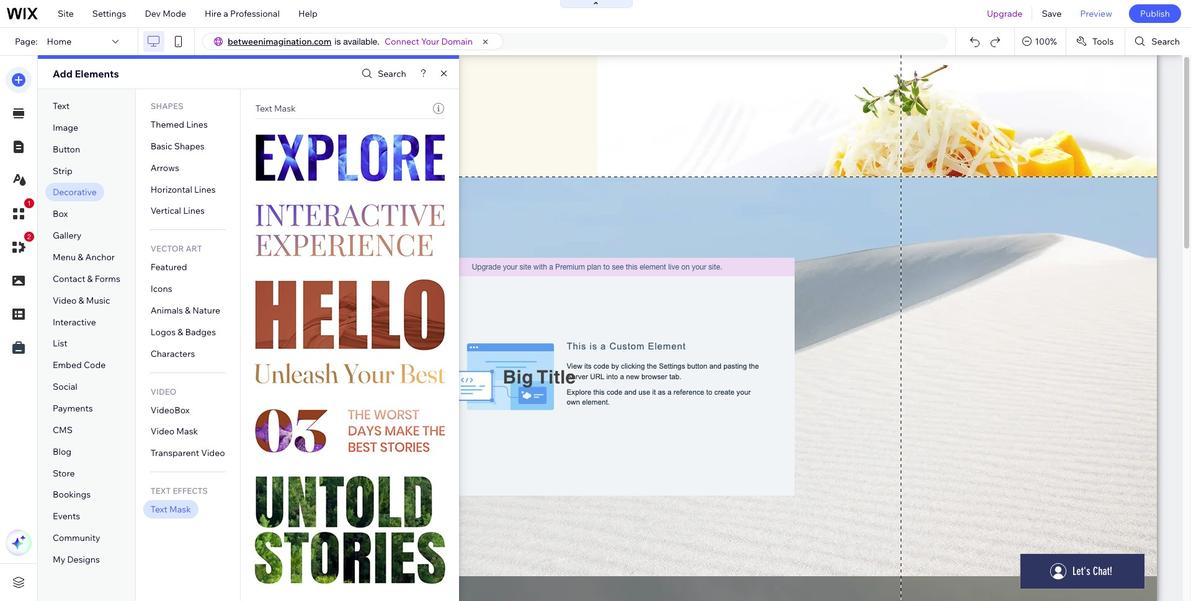 Task type: locate. For each thing, give the bounding box(es) containing it.
& left forms
[[87, 274, 93, 285]]

preview
[[1081, 8, 1113, 19]]

available.
[[343, 37, 380, 47]]

0 horizontal spatial search
[[378, 68, 406, 79]]

lines up basic shapes
[[186, 119, 208, 130]]

shapes up themed
[[151, 101, 183, 111]]

100%
[[1035, 36, 1057, 47]]

& right menu
[[78, 252, 83, 263]]

2 vertical spatial lines
[[183, 206, 205, 217]]

button
[[53, 144, 80, 155]]

animals & nature
[[151, 305, 220, 317]]

1 vertical spatial search
[[378, 68, 406, 79]]

0 vertical spatial text mask
[[255, 103, 296, 114]]

video down "contact"
[[53, 295, 77, 306]]

lines
[[186, 119, 208, 130], [194, 184, 216, 195], [183, 206, 205, 217]]

& for music
[[79, 295, 84, 306]]

text mask
[[255, 103, 296, 114], [151, 505, 191, 516]]

dev
[[145, 8, 161, 19]]

shapes down themed lines
[[174, 141, 205, 152]]

list
[[53, 338, 67, 350]]

hire a professional
[[205, 8, 280, 19]]

lines down horizontal lines
[[183, 206, 205, 217]]

search down connect
[[378, 68, 406, 79]]

0 vertical spatial lines
[[186, 119, 208, 130]]

& left 'nature'
[[185, 305, 191, 317]]

videobox
[[151, 405, 190, 416]]

anchor
[[85, 252, 115, 263]]

bookings
[[53, 490, 91, 501]]

vertical
[[151, 206, 181, 217]]

1 vertical spatial shapes
[[174, 141, 205, 152]]

elements
[[75, 68, 119, 80]]

video down videobox
[[151, 427, 175, 438]]

community
[[53, 533, 100, 544]]

0 vertical spatial search button
[[1126, 28, 1192, 55]]

animals
[[151, 305, 183, 317]]

video mask
[[151, 427, 198, 438]]

1 button
[[6, 199, 34, 227]]

transparent video
[[151, 448, 225, 459]]

preview button
[[1071, 0, 1122, 27]]

search
[[1152, 36, 1180, 47], [378, 68, 406, 79]]

basic shapes
[[151, 141, 205, 152]]

is available. connect your domain
[[335, 36, 473, 47]]

effects
[[173, 487, 208, 497]]

& left music
[[79, 295, 84, 306]]

text
[[53, 101, 70, 112], [255, 103, 272, 114], [151, 487, 171, 497], [151, 505, 168, 516]]

& right logos
[[178, 327, 183, 338]]

video up videobox
[[151, 387, 176, 397]]

&
[[78, 252, 83, 263], [87, 274, 93, 285], [79, 295, 84, 306], [185, 305, 191, 317], [178, 327, 183, 338]]

site
[[58, 8, 74, 19]]

tools button
[[1067, 28, 1125, 55]]

vertical lines
[[151, 206, 205, 217]]

nature
[[193, 305, 220, 317]]

1 vertical spatial search button
[[359, 65, 406, 83]]

video
[[53, 295, 77, 306], [151, 387, 176, 397], [151, 427, 175, 438], [201, 448, 225, 459]]

search button down connect
[[359, 65, 406, 83]]

featured
[[151, 262, 187, 273]]

video & music
[[53, 295, 110, 306]]

connect
[[385, 36, 419, 47]]

1 vertical spatial text mask
[[151, 505, 191, 516]]

payments
[[53, 403, 93, 415]]

a
[[224, 8, 228, 19]]

upgrade
[[987, 8, 1023, 19]]

search button
[[1126, 28, 1192, 55], [359, 65, 406, 83]]

mask
[[274, 103, 296, 114], [176, 427, 198, 438], [169, 505, 191, 516]]

cms
[[53, 425, 73, 436]]

lines right horizontal
[[194, 184, 216, 195]]

home
[[47, 36, 72, 47]]

1 horizontal spatial text mask
[[255, 103, 296, 114]]

domain
[[442, 36, 473, 47]]

art
[[186, 244, 202, 254]]

contact & forms
[[53, 274, 120, 285]]

badges
[[185, 327, 216, 338]]

1 horizontal spatial search button
[[1126, 28, 1192, 55]]

video for video
[[151, 387, 176, 397]]

code
[[84, 360, 106, 371]]

1 horizontal spatial search
[[1152, 36, 1180, 47]]

events
[[53, 512, 80, 523]]

blog
[[53, 447, 71, 458]]

menu
[[53, 252, 76, 263]]

shapes
[[151, 101, 183, 111], [174, 141, 205, 152]]

professional
[[230, 8, 280, 19]]

is
[[335, 37, 341, 47]]

1 vertical spatial lines
[[194, 184, 216, 195]]

search down publish
[[1152, 36, 1180, 47]]

& for badges
[[178, 327, 183, 338]]

music
[[86, 295, 110, 306]]

search button down "publish" button
[[1126, 28, 1192, 55]]



Task type: vqa. For each thing, say whether or not it's contained in the screenshot.
Text Effects
yes



Task type: describe. For each thing, give the bounding box(es) containing it.
tools
[[1093, 36, 1114, 47]]

1
[[27, 200, 31, 207]]

logos & badges
[[151, 327, 216, 338]]

publish button
[[1129, 4, 1182, 23]]

strip
[[53, 165, 72, 177]]

basic
[[151, 141, 172, 152]]

image
[[53, 122, 78, 133]]

dev mode
[[145, 8, 186, 19]]

betweenimagination.com
[[228, 36, 332, 47]]

horizontal
[[151, 184, 192, 195]]

2 vertical spatial mask
[[169, 505, 191, 516]]

1 vertical spatial mask
[[176, 427, 198, 438]]

0 horizontal spatial search button
[[359, 65, 406, 83]]

store
[[53, 468, 75, 479]]

mode
[[163, 8, 186, 19]]

social
[[53, 382, 77, 393]]

icons
[[151, 284, 172, 295]]

hire
[[205, 8, 222, 19]]

save button
[[1033, 0, 1071, 27]]

0 horizontal spatial text mask
[[151, 505, 191, 516]]

lines for horizontal lines
[[194, 184, 216, 195]]

logos
[[151, 327, 176, 338]]

video right transparent
[[201, 448, 225, 459]]

publish
[[1141, 8, 1170, 19]]

arrows
[[151, 162, 179, 174]]

save
[[1042, 8, 1062, 19]]

0 vertical spatial mask
[[274, 103, 296, 114]]

add
[[53, 68, 73, 80]]

contact
[[53, 274, 85, 285]]

embed
[[53, 360, 82, 371]]

100% button
[[1015, 28, 1066, 55]]

gallery
[[53, 230, 82, 242]]

forms
[[95, 274, 120, 285]]

2
[[27, 233, 31, 241]]

2 button
[[6, 232, 34, 261]]

interactive
[[53, 317, 96, 328]]

menu & anchor
[[53, 252, 115, 263]]

video for video & music
[[53, 295, 77, 306]]

transparent
[[151, 448, 199, 459]]

& for nature
[[185, 305, 191, 317]]

box
[[53, 209, 68, 220]]

settings
[[92, 8, 126, 19]]

& for anchor
[[78, 252, 83, 263]]

horizontal lines
[[151, 184, 216, 195]]

help
[[298, 8, 318, 19]]

your
[[421, 36, 440, 47]]

video for video mask
[[151, 427, 175, 438]]

my
[[53, 555, 65, 566]]

themed lines
[[151, 119, 208, 130]]

lines for themed lines
[[186, 119, 208, 130]]

0 vertical spatial search
[[1152, 36, 1180, 47]]

designs
[[67, 555, 100, 566]]

0 vertical spatial shapes
[[151, 101, 183, 111]]

embed code
[[53, 360, 106, 371]]

vector art
[[151, 244, 202, 254]]

add elements
[[53, 68, 119, 80]]

vector
[[151, 244, 184, 254]]

decorative
[[53, 187, 97, 198]]

characters
[[151, 349, 195, 360]]

& for forms
[[87, 274, 93, 285]]

text effects
[[151, 487, 208, 497]]

my designs
[[53, 555, 100, 566]]

lines for vertical lines
[[183, 206, 205, 217]]

themed
[[151, 119, 184, 130]]



